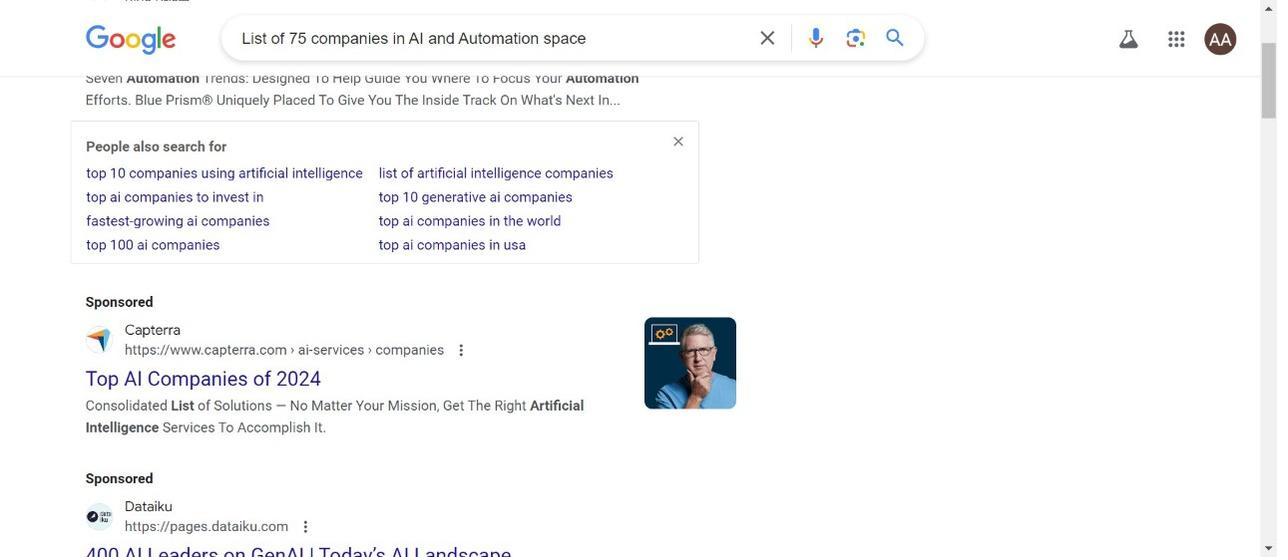 Task type: locate. For each thing, give the bounding box(es) containing it.
None search field
[[62, 14, 945, 60]]

None text field
[[125, 519, 289, 536]]

go to google home image
[[86, 25, 177, 55]]

search by image image
[[844, 26, 868, 50]]

search labs image
[[1117, 27, 1141, 51]]

None text field
[[125, 13, 297, 30], [125, 342, 444, 358], [125, 13, 297, 30], [125, 342, 444, 358]]

Search text field
[[242, 16, 744, 60]]



Task type: describe. For each thing, give the bounding box(es) containing it.
search by voice image
[[805, 26, 828, 50]]

image from capterra.com image
[[644, 318, 736, 410]]



Task type: vqa. For each thing, say whether or not it's contained in the screenshot.
bottom 767
no



